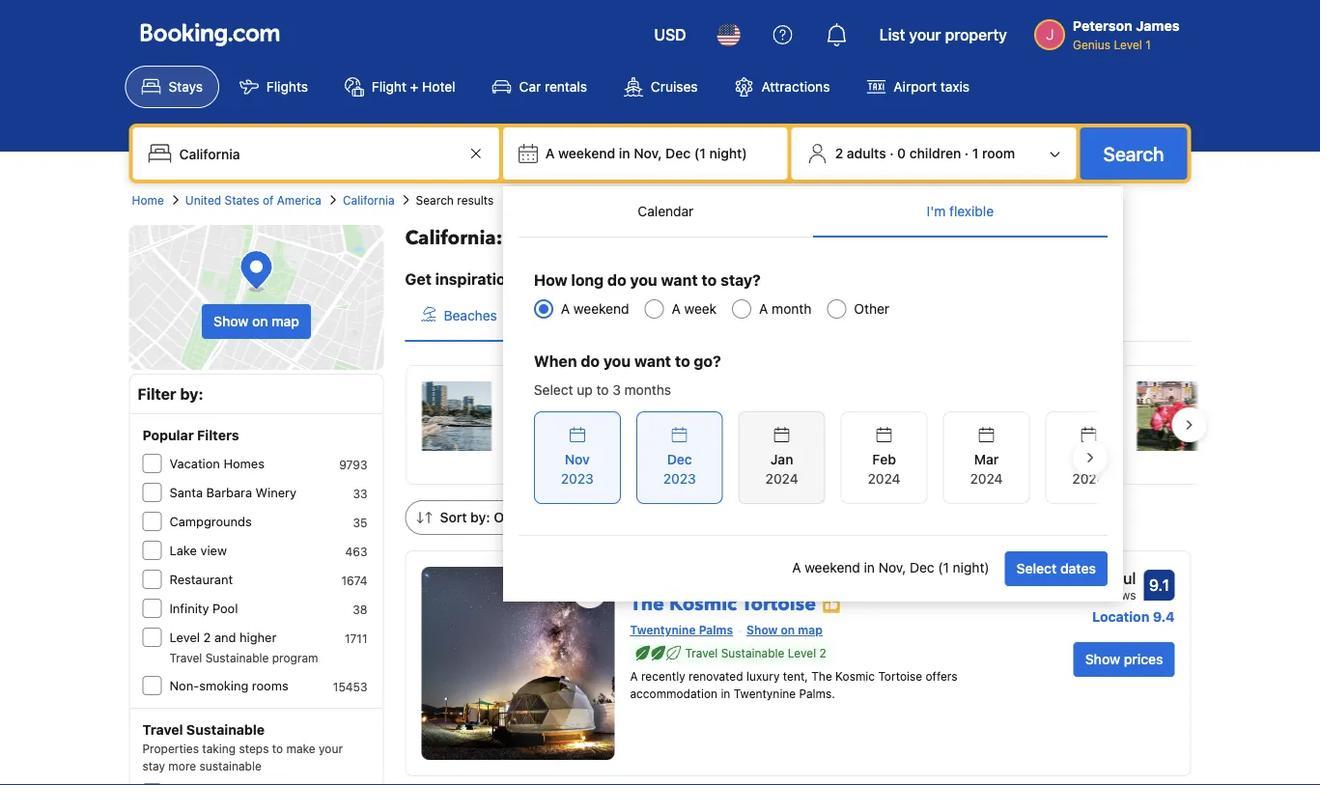 Task type: describe. For each thing, give the bounding box(es) containing it.
tent,
[[783, 670, 808, 683]]

0 vertical spatial tortoise
[[741, 591, 816, 617]]

stays link
[[125, 66, 219, 108]]

2 inside 2 adults · 0 children · 1 room button
[[835, 145, 843, 161]]

beaches button
[[405, 291, 513, 341]]

peterson
[[1073, 18, 1133, 34]]

(1 inside button
[[694, 145, 706, 161]]

35
[[353, 516, 367, 529]]

months
[[624, 382, 671, 398]]

3 • from the left
[[956, 406, 962, 422]]

america
[[277, 193, 322, 207]]

2 adults · 0 children · 1 room button
[[799, 135, 1069, 172]]

campgrounds
[[169, 514, 252, 529]]

united states of america
[[185, 193, 322, 207]]

1 inside 2 adults · 0 children · 1 room button
[[972, 145, 979, 161]]

0 vertical spatial kosmic
[[669, 591, 737, 617]]

nature for relax in nature
[[603, 308, 643, 324]]

monterey image
[[775, 381, 845, 451]]

the kosmic tortoise image
[[422, 567, 615, 760]]

santa barbara image
[[1137, 381, 1206, 451]]

relax for relax in nature
[[551, 308, 585, 324]]

cruises link
[[607, 66, 714, 108]]

1 vertical spatial want
[[634, 352, 671, 370]]

20,933
[[507, 225, 576, 252]]

the inside a recently renovated luxury tent, the kosmic tortoise offers accommodation in twentynine palms.
[[811, 670, 832, 683]]

dec inside a weekend in nov, dec (1 night) button
[[666, 145, 691, 161]]

1 · from the left
[[890, 145, 894, 161]]

attractions link
[[718, 66, 846, 108]]

airport taxis link
[[850, 66, 986, 108]]

your inside travel sustainable properties taking steps to make your stay more sustainable
[[319, 742, 343, 755]]

1674
[[341, 574, 367, 587]]

non-smoking rooms
[[169, 678, 288, 693]]

top
[[521, 509, 544, 525]]

i'm flexible
[[927, 203, 994, 219]]

2 vertical spatial dec
[[910, 559, 934, 575]]

2024 for jan
[[766, 471, 798, 487]]

a inside button
[[546, 145, 555, 161]]

2024 for mar
[[970, 471, 1003, 487]]

barbara
[[206, 485, 252, 500]]

friendly inside san diego beaches • family-friendly • boating
[[619, 406, 666, 422]]

prices
[[1124, 651, 1163, 667]]

0 horizontal spatial 2
[[203, 630, 211, 645]]

filters
[[197, 427, 239, 443]]

38
[[353, 603, 367, 616]]

vacation
[[169, 456, 220, 471]]

1 horizontal spatial (1
[[938, 559, 949, 575]]

car rentals
[[519, 79, 587, 95]]

0 vertical spatial want
[[661, 271, 698, 289]]

united states of america link
[[185, 191, 322, 209]]

wonderful element
[[1061, 567, 1136, 590]]

1 vertical spatial on
[[781, 623, 795, 637]]

vacation homes
[[169, 456, 265, 471]]

1 vertical spatial do
[[581, 352, 600, 370]]

15453
[[333, 680, 367, 693]]

stay?
[[721, 271, 761, 289]]

3
[[612, 382, 621, 398]]

california: 20,933 properties found
[[405, 225, 738, 252]]

1 vertical spatial weekend
[[574, 301, 629, 317]]

your inside main content
[[544, 270, 578, 288]]

genius
[[1073, 38, 1111, 51]]

romantic button
[[659, 291, 771, 341]]

1 horizontal spatial show on map
[[747, 623, 823, 637]]

filter by:
[[138, 385, 203, 403]]

select for select up to 3 months
[[534, 382, 573, 398]]

1 vertical spatial night)
[[953, 559, 990, 575]]

9.4
[[1153, 609, 1175, 625]]

search results
[[416, 193, 494, 207]]

1 horizontal spatial nov,
[[879, 559, 906, 575]]

palms.
[[799, 687, 835, 701]]

offers
[[926, 670, 958, 683]]

beaches inside san diego beaches • family-friendly • boating
[[507, 406, 560, 422]]

apr 2024
[[1072, 451, 1105, 487]]

found
[[683, 225, 738, 252]]

apr
[[1077, 451, 1100, 467]]

travel for travel sustainable level 2
[[685, 647, 718, 660]]

2023 for dec
[[663, 471, 696, 487]]

our
[[494, 509, 517, 525]]

2 vertical spatial weekend
[[805, 559, 860, 575]]

car rentals link
[[476, 66, 604, 108]]

0 vertical spatial properties
[[580, 225, 678, 252]]

month
[[772, 301, 812, 317]]

san diego image
[[422, 381, 491, 451]]

a weekend in nov, dec (1 night) inside a weekend in nov, dec (1 night) button
[[546, 145, 747, 161]]

nov, inside button
[[634, 145, 662, 161]]

flight
[[372, 79, 407, 95]]

select dates button
[[1005, 551, 1108, 586]]

lake
[[169, 543, 197, 558]]

show for show prices dropdown button
[[1085, 651, 1120, 667]]

1711
[[345, 632, 367, 645]]

in inside relax in nature button
[[588, 308, 599, 324]]

calendar button
[[518, 186, 813, 237]]

a down 'how'
[[561, 301, 570, 317]]

jan 2024
[[766, 451, 798, 487]]

travel sustainable program
[[169, 651, 318, 664]]

1 inside 'peterson james genius level 1'
[[1146, 38, 1151, 51]]

2 · from the left
[[965, 145, 969, 161]]

popular filters
[[142, 427, 239, 443]]

sustainable for travel sustainable properties taking steps to make your stay more sustainable
[[186, 722, 265, 738]]

9793
[[339, 458, 367, 471]]

mar 2024
[[970, 451, 1003, 487]]

adults
[[847, 145, 886, 161]]

booking.com image
[[141, 23, 280, 46]]

scored 9.1 element
[[1144, 570, 1175, 601]]

stays
[[169, 79, 203, 95]]

car
[[519, 79, 541, 95]]

night) inside a weekend in nov, dec (1 night) button
[[709, 145, 747, 161]]

california:
[[405, 225, 502, 252]]

sort by: our top picks
[[440, 509, 582, 525]]

san diego region
[[390, 357, 1320, 493]]

0 vertical spatial twentynine
[[630, 623, 696, 637]]

tab list containing calendar
[[518, 186, 1108, 239]]

select for select dates
[[1017, 561, 1057, 577]]

sustainable for travel sustainable level 2
[[721, 647, 785, 660]]

1 vertical spatial show
[[747, 623, 778, 637]]

on inside button
[[252, 313, 268, 329]]

a week
[[672, 301, 717, 317]]

region containing nov 2023
[[518, 404, 1132, 512]]

show prices button
[[1074, 642, 1175, 677]]

weekend inside button
[[558, 145, 615, 161]]

nov
[[565, 451, 590, 467]]

select up to 3 months
[[534, 382, 671, 398]]

level inside 'peterson james genius level 1'
[[1114, 38, 1142, 51]]

a left month
[[759, 301, 768, 317]]

steps
[[239, 742, 269, 755]]

by: for sort
[[471, 509, 490, 525]]

calendar
[[638, 203, 694, 219]]

81 properties
[[860, 453, 933, 466]]

1 vertical spatial map
[[798, 623, 823, 637]]

week
[[684, 301, 717, 317]]

pool
[[212, 601, 238, 616]]

show prices
[[1085, 651, 1163, 667]]

show for show on map button
[[213, 313, 249, 329]]

peterson james genius level 1
[[1073, 18, 1180, 51]]

the kosmic tortoise link
[[630, 567, 1038, 617]]

children
[[910, 145, 961, 161]]

in inside a weekend in nov, dec (1 night) button
[[619, 145, 630, 161]]

beaches inside button
[[444, 308, 497, 324]]

1 horizontal spatial do
[[607, 271, 626, 289]]

+
[[410, 79, 419, 95]]

nov 2023
[[561, 451, 594, 487]]

picks
[[548, 509, 582, 525]]

cruises
[[651, 79, 698, 95]]

2 inside main content
[[820, 647, 827, 660]]



Task type: vqa. For each thing, say whether or not it's contained in the screenshot.


Task type: locate. For each thing, give the bounding box(es) containing it.
0 horizontal spatial on
[[252, 313, 268, 329]]

1 horizontal spatial by:
[[471, 509, 490, 525]]

search for search
[[1103, 142, 1164, 165]]

weekend
[[558, 145, 615, 161], [574, 301, 629, 317], [805, 559, 860, 575]]

2023
[[561, 471, 594, 487], [663, 471, 696, 487]]

0 vertical spatial the
[[630, 591, 664, 617]]

1 vertical spatial 2
[[203, 630, 211, 645]]

of
[[263, 193, 274, 207]]

how
[[534, 271, 567, 289]]

the up twentynine palms
[[630, 591, 664, 617]]

nature inside relax in nature • beaches • family- friendly
[[912, 406, 952, 422]]

the
[[630, 591, 664, 617], [811, 670, 832, 683]]

properties up "trip"
[[580, 225, 678, 252]]

a
[[546, 145, 555, 161], [561, 301, 570, 317], [672, 301, 681, 317], [759, 301, 768, 317], [792, 559, 801, 575], [630, 670, 638, 683]]

1 horizontal spatial on
[[781, 623, 795, 637]]

1 vertical spatial tab list
[[405, 291, 1191, 343]]

1 horizontal spatial level
[[788, 647, 816, 660]]

your right make
[[319, 742, 343, 755]]

0 vertical spatial show
[[213, 313, 249, 329]]

0 horizontal spatial relax
[[551, 308, 585, 324]]

travel up non-
[[169, 651, 202, 664]]

a month
[[759, 301, 812, 317]]

relax up feb
[[860, 406, 894, 422]]

relax inside relax in nature • beaches • family- friendly
[[860, 406, 894, 422]]

select inside button
[[1017, 561, 1057, 577]]

travel for travel sustainable properties taking steps to make your stay more sustainable
[[142, 722, 183, 738]]

2 horizontal spatial 2
[[835, 145, 843, 161]]

stay
[[142, 759, 165, 773]]

by: right filter
[[180, 385, 203, 403]]

2024 down jan
[[766, 471, 798, 487]]

sustainable down and
[[205, 651, 269, 664]]

family- up apr
[[1033, 406, 1079, 422]]

by: inside main content
[[471, 509, 490, 525]]

9.1
[[1149, 576, 1170, 594]]

relax inside button
[[551, 308, 585, 324]]

flight + hotel link
[[328, 66, 472, 108]]

other
[[854, 301, 890, 317]]

flights link
[[223, 66, 324, 108]]

· left 0
[[890, 145, 894, 161]]

a inside a recently renovated luxury tent, the kosmic tortoise offers accommodation in twentynine palms.
[[630, 670, 638, 683]]

twentynine down luxury
[[734, 687, 796, 701]]

properties for 1403 properties
[[537, 434, 593, 447]]

list your property
[[879, 26, 1007, 44]]

2 left and
[[203, 630, 211, 645]]

nature
[[603, 308, 643, 324], [912, 406, 952, 422]]

1 horizontal spatial 2023
[[663, 471, 696, 487]]

2024 down apr
[[1072, 471, 1105, 487]]

friendly up feb
[[860, 425, 907, 441]]

family- down select up to 3 months
[[573, 406, 619, 422]]

0 horizontal spatial friendly
[[619, 406, 666, 422]]

get
[[405, 270, 432, 288]]

california
[[343, 193, 395, 207]]

·
[[890, 145, 894, 161], [965, 145, 969, 161]]

2 horizontal spatial level
[[1114, 38, 1142, 51]]

a down car rentals
[[546, 145, 555, 161]]

for
[[519, 270, 540, 288]]

1 vertical spatial search
[[416, 193, 454, 207]]

4 • from the left
[[1023, 406, 1029, 422]]

0 vertical spatial your
[[909, 26, 941, 44]]

1 horizontal spatial relax
[[860, 406, 894, 422]]

0 vertical spatial 2
[[835, 145, 843, 161]]

great
[[810, 308, 844, 324]]

1 vertical spatial nov,
[[879, 559, 906, 575]]

0 horizontal spatial (1
[[694, 145, 706, 161]]

renovated
[[689, 670, 743, 683]]

1403
[[507, 434, 534, 447]]

show inside button
[[213, 313, 249, 329]]

san diego beaches • family-friendly • boating
[[507, 384, 727, 422]]

2024
[[766, 471, 798, 487], [868, 471, 901, 487], [970, 471, 1003, 487], [1072, 471, 1105, 487]]

the up palms.
[[811, 670, 832, 683]]

0 horizontal spatial night)
[[709, 145, 747, 161]]

flight + hotel
[[372, 79, 455, 95]]

33
[[353, 487, 367, 500]]

taxis
[[941, 79, 970, 95]]

sustainable up taking
[[186, 722, 265, 738]]

twentynine up "recently"
[[630, 623, 696, 637]]

family- inside san diego beaches • family-friendly • boating
[[573, 406, 619, 422]]

kosmic up palms
[[669, 591, 737, 617]]

2024 for apr
[[1072, 471, 1105, 487]]

0 horizontal spatial nature
[[603, 308, 643, 324]]

1 down james
[[1146, 38, 1151, 51]]

0 horizontal spatial by:
[[180, 385, 203, 403]]

your right the list
[[909, 26, 941, 44]]

1 horizontal spatial your
[[544, 270, 578, 288]]

in inside relax in nature • beaches • family- friendly
[[898, 406, 909, 422]]

santa barbara winery
[[169, 485, 297, 500]]

0 vertical spatial (1
[[694, 145, 706, 161]]

0 horizontal spatial search
[[416, 193, 454, 207]]

0 horizontal spatial beaches
[[444, 308, 497, 324]]

1 vertical spatial properties
[[537, 434, 593, 447]]

1 horizontal spatial the
[[811, 670, 832, 683]]

in inside a recently renovated luxury tent, the kosmic tortoise offers accommodation in twentynine palms.
[[721, 687, 730, 701]]

tortoise
[[741, 591, 816, 617], [878, 670, 922, 683]]

and
[[214, 630, 236, 645]]

2023 for nov
[[561, 471, 594, 487]]

1
[[1146, 38, 1151, 51], [972, 145, 979, 161]]

in
[[619, 145, 630, 161], [588, 308, 599, 324], [898, 406, 909, 422], [864, 559, 875, 575], [721, 687, 730, 701]]

dates
[[1060, 561, 1096, 577]]

0 vertical spatial level
[[1114, 38, 1142, 51]]

friendly inside relax in nature • beaches • family- friendly
[[860, 425, 907, 441]]

feb 2024
[[868, 451, 901, 487]]

(1
[[694, 145, 706, 161], [938, 559, 949, 575]]

outdoors
[[848, 308, 904, 324]]

by: left our
[[471, 509, 490, 525]]

0 horizontal spatial 2023
[[561, 471, 594, 487]]

this property is part of our preferred partner program. it's committed to providing excellent service and good value. it'll pay us a higher commission if you make a booking. image
[[822, 595, 841, 614], [822, 595, 841, 614]]

1 horizontal spatial ·
[[965, 145, 969, 161]]

0 horizontal spatial nov,
[[634, 145, 662, 161]]

1 horizontal spatial search
[[1103, 142, 1164, 165]]

2023 down "boating"
[[663, 471, 696, 487]]

0 horizontal spatial show
[[213, 313, 249, 329]]

sustainable
[[199, 759, 262, 773]]

1 horizontal spatial kosmic
[[835, 670, 875, 683]]

when
[[534, 352, 577, 370]]

flights
[[266, 79, 308, 95]]

level up 'tent,'
[[788, 647, 816, 660]]

3 2024 from the left
[[970, 471, 1003, 487]]

0 vertical spatial tab list
[[518, 186, 1108, 239]]

a up the kosmic tortoise
[[792, 559, 801, 575]]

property
[[945, 26, 1007, 44]]

on
[[252, 313, 268, 329], [781, 623, 795, 637]]

mar
[[974, 451, 999, 467]]

infinity pool
[[169, 601, 238, 616]]

beaches down san
[[507, 406, 560, 422]]

0 horizontal spatial 1
[[972, 145, 979, 161]]

travel up properties
[[142, 722, 183, 738]]

1 vertical spatial level
[[169, 630, 200, 645]]

dec inside dec 2023
[[667, 451, 692, 467]]

0 vertical spatial you
[[630, 271, 657, 289]]

level down infinity at the left of the page
[[169, 630, 200, 645]]

select down when
[[534, 382, 573, 398]]

sustainable for travel sustainable program
[[205, 651, 269, 664]]

nature inside button
[[603, 308, 643, 324]]

0 vertical spatial dec
[[666, 145, 691, 161]]

1403 properties
[[507, 434, 593, 447]]

relax for relax in nature • beaches • family- friendly
[[860, 406, 894, 422]]

program
[[272, 651, 318, 664]]

0 vertical spatial night)
[[709, 145, 747, 161]]

0 horizontal spatial tortoise
[[741, 591, 816, 617]]

the kosmic tortoise
[[630, 591, 816, 617]]

0 vertical spatial 1
[[1146, 38, 1151, 51]]

1 vertical spatial kosmic
[[835, 670, 875, 683]]

1 horizontal spatial show
[[747, 623, 778, 637]]

0 horizontal spatial a weekend in nov, dec (1 night)
[[546, 145, 747, 161]]

relax in nature button
[[513, 291, 659, 341]]

nature up the 81 properties
[[912, 406, 952, 422]]

kosmic right 'tent,'
[[835, 670, 875, 683]]

search results updated. california: 20,933 properties found. element
[[405, 225, 1191, 252]]

0 horizontal spatial family-
[[573, 406, 619, 422]]

0 vertical spatial a weekend in nov, dec (1 night)
[[546, 145, 747, 161]]

make
[[286, 742, 315, 755]]

kosmic inside a recently renovated luxury tent, the kosmic tortoise offers accommodation in twentynine palms.
[[835, 670, 875, 683]]

1 vertical spatial dec
[[667, 451, 692, 467]]

0 horizontal spatial twentynine
[[630, 623, 696, 637]]

home link
[[132, 191, 164, 209]]

to up the week
[[702, 271, 717, 289]]

properties for 81 properties
[[876, 453, 933, 466]]

map inside button
[[272, 313, 299, 329]]

tortoise up travel sustainable level 2
[[741, 591, 816, 617]]

next
[[581, 270, 614, 288]]

0 vertical spatial on
[[252, 313, 268, 329]]

list
[[879, 26, 905, 44]]

2 family- from the left
[[1033, 406, 1079, 422]]

1 horizontal spatial 1
[[1146, 38, 1151, 51]]

tab list containing beaches
[[405, 291, 1191, 343]]

1 horizontal spatial nature
[[912, 406, 952, 422]]

sort
[[440, 509, 467, 525]]

usd
[[654, 26, 686, 44]]

1 horizontal spatial 2
[[820, 647, 827, 660]]

2 vertical spatial show
[[1085, 651, 1120, 667]]

2023 down nov
[[561, 471, 594, 487]]

relax down 'how'
[[551, 308, 585, 324]]

1 vertical spatial the
[[811, 670, 832, 683]]

2 up palms.
[[820, 647, 827, 660]]

2 vertical spatial level
[[788, 647, 816, 660]]

1 horizontal spatial friendly
[[860, 425, 907, 441]]

san
[[507, 384, 535, 402]]

california link
[[343, 191, 395, 209]]

higher
[[240, 630, 277, 645]]

show on map inside button
[[213, 313, 299, 329]]

1 vertical spatial 1
[[972, 145, 979, 161]]

beaches down inspiration
[[444, 308, 497, 324]]

1 2023 from the left
[[561, 471, 594, 487]]

0
[[897, 145, 906, 161]]

family-
[[573, 406, 619, 422], [1033, 406, 1079, 422]]

want up 'a week' on the right top of the page
[[661, 271, 698, 289]]

a left "recently"
[[630, 670, 638, 683]]

night) left select dates
[[953, 559, 990, 575]]

level
[[1114, 38, 1142, 51], [169, 630, 200, 645], [788, 647, 816, 660]]

you up 3
[[603, 352, 631, 370]]

wonderful 92 reviews
[[1061, 569, 1136, 602]]

friendly down months
[[619, 406, 666, 422]]

travel for travel sustainable program
[[169, 651, 202, 664]]

0 vertical spatial select
[[534, 382, 573, 398]]

up
[[577, 382, 593, 398]]

1 vertical spatial select
[[1017, 561, 1057, 577]]

to left 3
[[596, 382, 609, 398]]

show inside dropdown button
[[1085, 651, 1120, 667]]

do up up at the left of page
[[581, 352, 600, 370]]

family- inside relax in nature • beaches • family- friendly
[[1033, 406, 1079, 422]]

do right the long
[[607, 271, 626, 289]]

1 vertical spatial your
[[544, 270, 578, 288]]

1 vertical spatial by:
[[471, 509, 490, 525]]

tab list
[[518, 186, 1108, 239], [405, 291, 1191, 343]]

nature for relax in nature • beaches • family- friendly
[[912, 406, 952, 422]]

2 horizontal spatial your
[[909, 26, 941, 44]]

region
[[518, 404, 1132, 512]]

travel up renovated
[[685, 647, 718, 660]]

tortoise left offers
[[878, 670, 922, 683]]

0 horizontal spatial ·
[[890, 145, 894, 161]]

states
[[225, 193, 259, 207]]

great outdoors button
[[771, 291, 919, 341]]

2 2023 from the left
[[663, 471, 696, 487]]

2024 down feb
[[868, 471, 901, 487]]

to inside travel sustainable properties taking steps to make your stay more sustainable
[[272, 742, 283, 755]]

0 vertical spatial nature
[[603, 308, 643, 324]]

a weekend in nov, dec (1 night) button
[[538, 136, 755, 171]]

infinity
[[169, 601, 209, 616]]

1 horizontal spatial a weekend in nov, dec (1 night)
[[792, 559, 990, 575]]

twentynine
[[630, 623, 696, 637], [734, 687, 796, 701]]

2024 for feb
[[868, 471, 901, 487]]

main content
[[390, 225, 1320, 785]]

beaches inside relax in nature • beaches • family- friendly
[[966, 406, 1019, 422]]

night) up calendar button on the top of page
[[709, 145, 747, 161]]

0 vertical spatial search
[[1103, 142, 1164, 165]]

search inside button
[[1103, 142, 1164, 165]]

2 left adults
[[835, 145, 843, 161]]

inspiration
[[435, 270, 515, 288]]

sustainable inside travel sustainable properties taking steps to make your stay more sustainable
[[186, 722, 265, 738]]

properties up nov
[[537, 434, 593, 447]]

2 2024 from the left
[[868, 471, 901, 487]]

2 • from the left
[[670, 406, 676, 422]]

92
[[1077, 588, 1092, 602]]

0 horizontal spatial do
[[581, 352, 600, 370]]

view
[[200, 543, 227, 558]]

main content containing california: 20,933 properties found
[[390, 225, 1320, 785]]

relax in nature • beaches • family- friendly
[[860, 406, 1079, 441]]

travel inside travel sustainable properties taking steps to make your stay more sustainable
[[142, 722, 183, 738]]

0 vertical spatial by:
[[180, 385, 203, 403]]

1 horizontal spatial twentynine
[[734, 687, 796, 701]]

a left the week
[[672, 301, 681, 317]]

1 left room
[[972, 145, 979, 161]]

twentynine inside a recently renovated luxury tent, the kosmic tortoise offers accommodation in twentynine palms.
[[734, 687, 796, 701]]

list your property link
[[868, 12, 1019, 58]]

want up months
[[634, 352, 671, 370]]

to
[[702, 271, 717, 289], [675, 352, 690, 370], [596, 382, 609, 398], [272, 742, 283, 755]]

2024 down mar
[[970, 471, 1003, 487]]

1 family- from the left
[[573, 406, 619, 422]]

0 vertical spatial weekend
[[558, 145, 615, 161]]

your account menu peterson james genius level 1 element
[[1034, 9, 1187, 53]]

by:
[[180, 385, 203, 403], [471, 509, 490, 525]]

1 horizontal spatial night)
[[953, 559, 990, 575]]

2 vertical spatial properties
[[876, 453, 933, 466]]

0 horizontal spatial map
[[272, 313, 299, 329]]

1 vertical spatial tortoise
[[878, 670, 922, 683]]

0 horizontal spatial kosmic
[[669, 591, 737, 617]]

· right children
[[965, 145, 969, 161]]

1 horizontal spatial tortoise
[[878, 670, 922, 683]]

2 vertical spatial 2
[[820, 647, 827, 660]]

by: for filter
[[180, 385, 203, 403]]

level down peterson
[[1114, 38, 1142, 51]]

you right "next"
[[630, 271, 657, 289]]

2 horizontal spatial show
[[1085, 651, 1120, 667]]

1 vertical spatial friendly
[[860, 425, 907, 441]]

romantic
[[697, 308, 756, 324]]

usd button
[[643, 12, 698, 58]]

1 vertical spatial show on map
[[747, 623, 823, 637]]

properties right 81
[[876, 453, 933, 466]]

rentals
[[545, 79, 587, 95]]

james
[[1136, 18, 1180, 34]]

sustainable up luxury
[[721, 647, 785, 660]]

more
[[168, 759, 196, 773]]

4 2024 from the left
[[1072, 471, 1105, 487]]

0 horizontal spatial level
[[169, 630, 200, 645]]

tortoise inside a recently renovated luxury tent, the kosmic tortoise offers accommodation in twentynine palms.
[[878, 670, 922, 683]]

0 vertical spatial relax
[[551, 308, 585, 324]]

your right the for
[[544, 270, 578, 288]]

1 2024 from the left
[[766, 471, 798, 487]]

to left make
[[272, 742, 283, 755]]

sustainable
[[721, 647, 785, 660], [205, 651, 269, 664], [186, 722, 265, 738]]

1 vertical spatial you
[[603, 352, 631, 370]]

hotel
[[422, 79, 455, 95]]

beaches up mar
[[966, 406, 1019, 422]]

attractions
[[762, 79, 830, 95]]

nature down "trip"
[[603, 308, 643, 324]]

0 vertical spatial map
[[272, 313, 299, 329]]

i'm flexible button
[[813, 186, 1108, 237]]

results
[[457, 193, 494, 207]]

diego
[[538, 384, 582, 402]]

non-
[[169, 678, 199, 693]]

to left the 'go?'
[[675, 352, 690, 370]]

0 vertical spatial do
[[607, 271, 626, 289]]

0 horizontal spatial show on map
[[213, 313, 299, 329]]

select left dates
[[1017, 561, 1057, 577]]

search for search results
[[416, 193, 454, 207]]

1 • from the left
[[564, 406, 570, 422]]

santa
[[169, 485, 203, 500]]

Where are you going? field
[[171, 136, 464, 171]]



